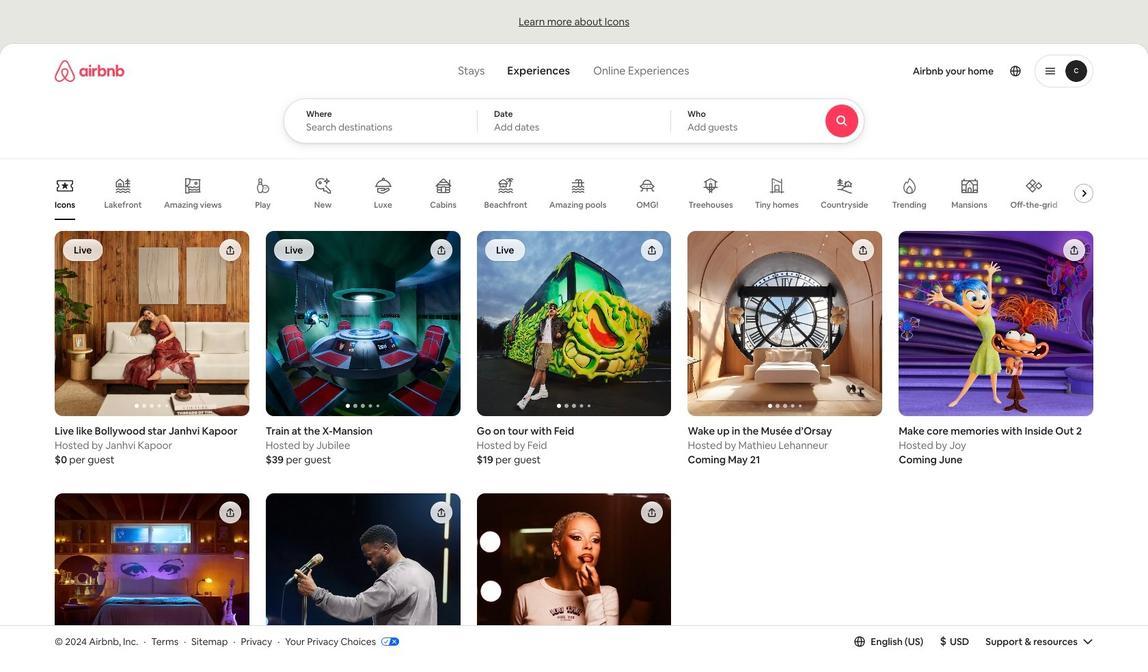 Task type: locate. For each thing, give the bounding box(es) containing it.
None search field
[[284, 44, 902, 144]]

group
[[55, 167, 1118, 220], [55, 231, 249, 416], [266, 231, 461, 416], [477, 231, 672, 416], [688, 231, 883, 416]]

profile element
[[711, 44, 1094, 98]]



Task type: vqa. For each thing, say whether or not it's contained in the screenshot.
Indiana,'s Michigan
no



Task type: describe. For each thing, give the bounding box(es) containing it.
what can we help you find? tab list
[[447, 56, 581, 86]]

Search destinations search field
[[306, 121, 455, 133]]



